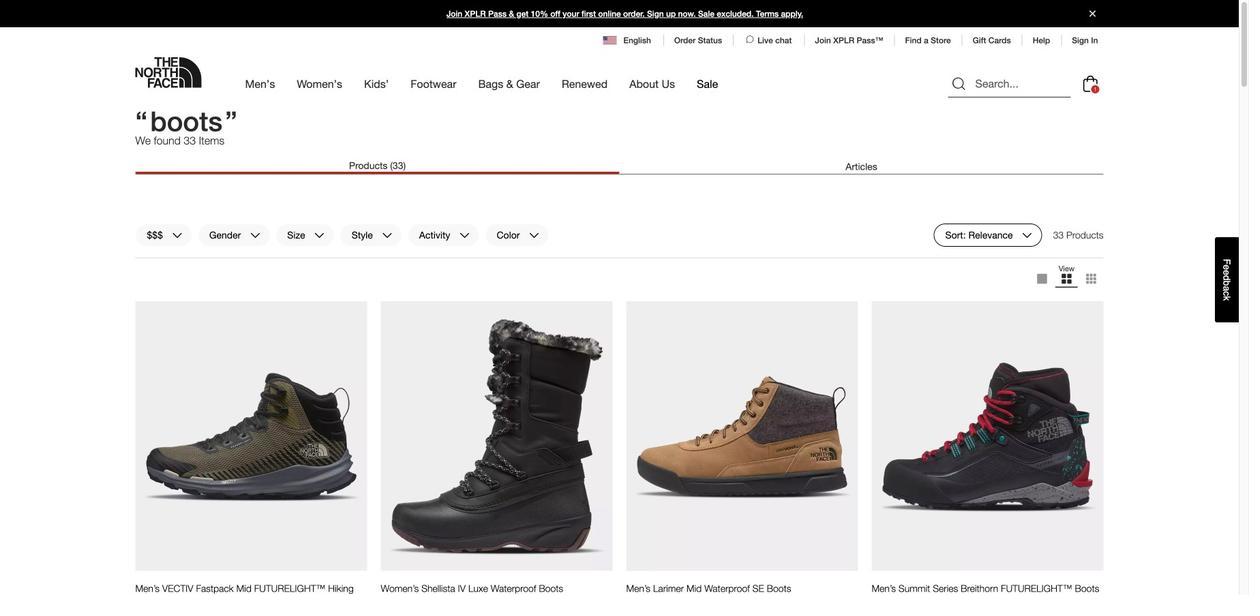 Task type: describe. For each thing, give the bounding box(es) containing it.
men's summit series breithorn futurelight™ boots image
[[872, 301, 1104, 572]]

close image
[[1084, 11, 1102, 17]]

men's larimer mid waterproof se boots image
[[626, 301, 858, 572]]

Search search field
[[948, 70, 1071, 98]]

search all image
[[951, 76, 967, 92]]



Task type: vqa. For each thing, say whether or not it's contained in the screenshot.
Search all image
yes



Task type: locate. For each thing, give the bounding box(es) containing it.
status
[[1053, 224, 1104, 247]]

tab list
[[135, 160, 1104, 175]]

list box
[[1030, 264, 1104, 294]]

the north face home page image
[[135, 57, 202, 88]]

women's shellista iv luxe waterproof boots image
[[381, 301, 613, 572]]

men's vectiv fastpack mid futurelight™ hiking boots image
[[135, 301, 367, 572]]



